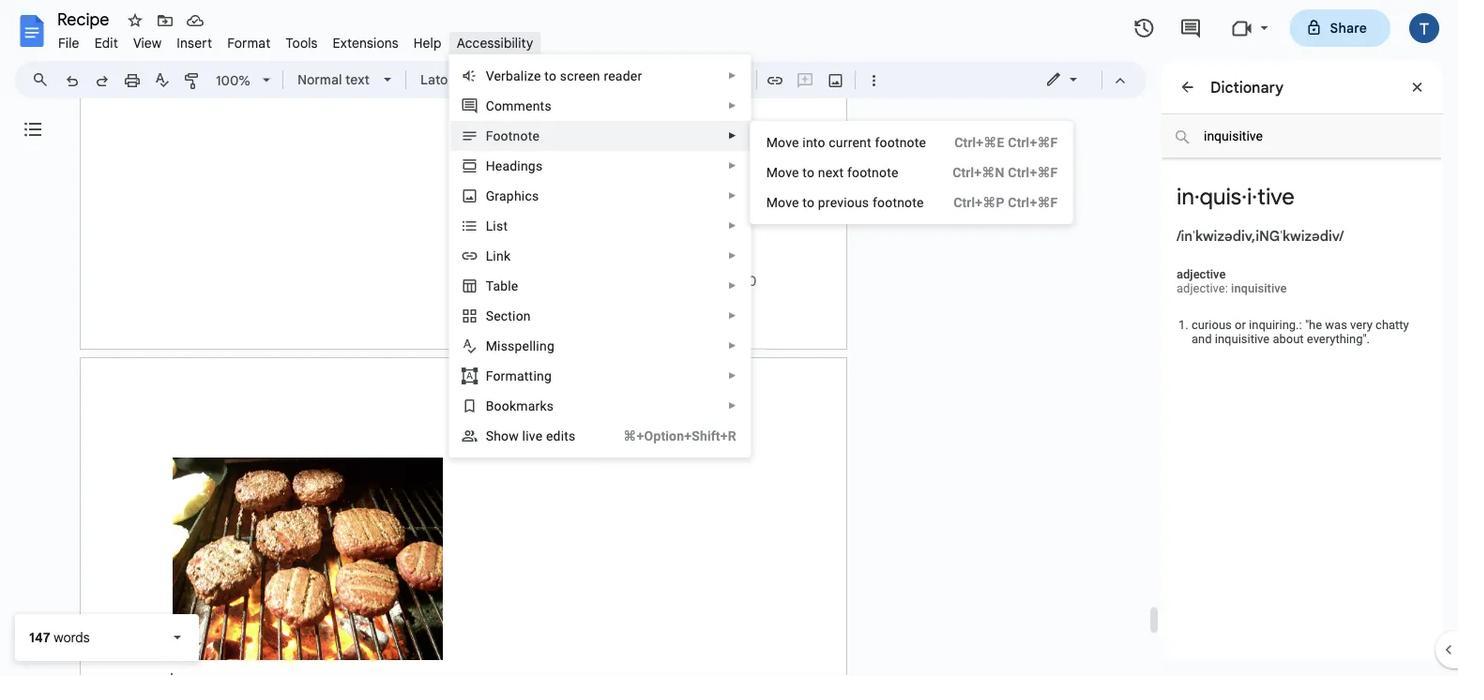 Task type: locate. For each thing, give the bounding box(es) containing it.
dictionary results for inquisitive section
[[1162, 61, 1444, 677]]

0 horizontal spatial e
[[536, 429, 543, 444]]

Zoom field
[[208, 67, 279, 95]]

147
[[29, 630, 50, 646]]

11 ► from the top
[[728, 371, 737, 382]]

verbalize to s creen reader
[[486, 68, 642, 84]]

footnote right current
[[875, 135, 927, 150]]

3 ► from the top
[[728, 130, 737, 141]]

/ up the adjective
[[1177, 227, 1181, 245]]

1 horizontal spatial /
[[1340, 227, 1344, 245]]

1 move from the top
[[767, 165, 799, 180]]

2 ctrl+⌘f from the top
[[1008, 165, 1058, 180]]

edits
[[546, 429, 576, 444]]

footnote down current
[[848, 165, 899, 180]]

share
[[1331, 20, 1368, 36]]

0 horizontal spatial /
[[1177, 227, 1181, 245]]

t able
[[486, 278, 519, 294]]

ctrl+⌘e ctrl+⌘f
[[955, 135, 1058, 150]]

n up 'p'
[[818, 165, 826, 180]]

m isspelling
[[486, 338, 555, 354]]

0 vertical spatial ctrl+⌘f
[[1008, 135, 1058, 150]]

► for l ist
[[728, 221, 737, 231]]

/ up was
[[1340, 227, 1344, 245]]

omments
[[495, 98, 552, 114]]

ctrl+⌘e
[[955, 135, 1005, 150]]

to left s at top left
[[545, 68, 557, 84]]

extensions
[[333, 35, 399, 51]]

3 ctrl+⌘f from the top
[[1008, 195, 1058, 210]]

6 ► from the top
[[728, 221, 737, 231]]

ctrl+⌘f for ctrl+⌘e ctrl+⌘f
[[1008, 135, 1058, 150]]

12 ► from the top
[[728, 401, 737, 412]]

► for g raphics
[[728, 191, 737, 201]]

1 vertical spatial to
[[803, 165, 815, 180]]

1 vertical spatial inquisitive
[[1215, 332, 1270, 346]]

2 ► from the top
[[728, 100, 737, 111]]

main toolbar
[[55, 0, 889, 388]]

Menus field
[[23, 67, 65, 93]]

Star checkbox
[[122, 8, 148, 34]]

inquisitive up curious or inquiring.
[[1232, 282, 1287, 296]]

able
[[493, 278, 519, 294]]

ext
[[826, 165, 844, 180]]

0 vertical spatial e
[[792, 135, 799, 150]]

edit menu item
[[87, 32, 126, 54]]

► for on
[[728, 311, 737, 322]]

move for move to p revious footnote
[[767, 195, 799, 210]]

0 vertical spatial to
[[545, 68, 557, 84]]

Zoom text field
[[211, 68, 256, 94]]

tools menu item
[[278, 32, 325, 54]]

e
[[792, 135, 799, 150], [536, 429, 543, 444]]

2 vertical spatial to
[[803, 195, 815, 210]]

:
[[1300, 318, 1303, 332]]

► for m isspelling
[[728, 341, 737, 352]]

footnote for revious footnote
[[873, 195, 924, 210]]

inquisitive right and
[[1215, 332, 1270, 346]]

1 vertical spatial n
[[818, 165, 826, 180]]

move to p revious footnote
[[767, 195, 924, 210]]

9 ► from the top
[[728, 311, 737, 322]]

menu bar
[[51, 24, 541, 55]]

move down the mov at the top of the page
[[767, 165, 799, 180]]

move for move to n ext footnote
[[767, 165, 799, 180]]

ctrl+⌘f down ctrl+⌘n ctrl+⌘f
[[1008, 195, 1058, 210]]

2 vertical spatial footnote
[[873, 195, 924, 210]]

10 ► from the top
[[728, 341, 737, 352]]

8 ► from the top
[[728, 281, 737, 291]]

f
[[486, 368, 493, 384]]

about
[[1273, 332, 1304, 346]]

n up headings h element
[[513, 128, 521, 144]]

0 vertical spatial inquisitive
[[1232, 282, 1287, 296]]

footnote n element
[[486, 128, 545, 144]]

1 horizontal spatial e
[[792, 135, 799, 150]]

menu
[[449, 0, 752, 677], [751, 121, 1073, 224]]

to for p
[[803, 195, 815, 210]]

►
[[728, 70, 737, 81], [728, 100, 737, 111], [728, 130, 737, 141], [728, 161, 737, 171], [728, 191, 737, 201], [728, 221, 737, 231], [728, 251, 737, 261], [728, 281, 737, 291], [728, 311, 737, 322], [728, 341, 737, 352], [728, 371, 737, 382], [728, 401, 737, 412]]

4 ► from the top
[[728, 161, 737, 171]]

footnote for into current footnote
[[875, 135, 927, 150]]

t
[[486, 278, 493, 294]]

menu containing mov
[[751, 121, 1073, 224]]

► for b ookmarks
[[728, 401, 737, 412]]

ctrl+⌘f up ctrl+⌘n ctrl+⌘f
[[1008, 135, 1058, 150]]

raphics
[[495, 188, 539, 204]]

to left ext
[[803, 165, 815, 180]]

1 ctrl+⌘f from the top
[[1008, 135, 1058, 150]]

n
[[513, 128, 521, 144], [818, 165, 826, 180]]

verbalize to screen reader s element
[[486, 68, 648, 84]]

g raphics
[[486, 188, 539, 204]]

0 vertical spatial move
[[767, 165, 799, 180]]

/ inˈkwizədiv, ingˈkwizədiv /
[[1177, 227, 1344, 245]]

inˈkwizədiv,
[[1181, 227, 1256, 245]]

147 words
[[29, 630, 90, 646]]

i
[[513, 308, 516, 324]]

7 ► from the top
[[728, 251, 737, 261]]

show live edits e element
[[486, 429, 582, 444]]

► for c omments
[[728, 100, 737, 111]]

"he was very chatty and inquisitive about everything"
[[1192, 318, 1410, 346]]

h eadings
[[486, 158, 543, 174]]

1 ► from the top
[[728, 70, 737, 81]]

menu bar containing file
[[51, 24, 541, 55]]

format
[[227, 35, 271, 51]]

inquisitive
[[1232, 282, 1287, 296], [1215, 332, 1270, 346]]

► for t able
[[728, 281, 737, 291]]

2 move from the top
[[767, 195, 799, 210]]

l
[[486, 218, 493, 234]]

move into current footnote e element
[[767, 135, 932, 150]]

2 vertical spatial ctrl+⌘f
[[1008, 195, 1058, 210]]

file menu item
[[51, 32, 87, 54]]

into
[[803, 135, 826, 150]]

view menu item
[[126, 32, 169, 54]]

section i element
[[486, 308, 537, 324]]

ctrl+⌘f for ctrl+⌘n ctrl+⌘f
[[1008, 165, 1058, 180]]

ctrl+⌘p ctrl+⌘f
[[954, 195, 1058, 210]]

mov e into current footnote
[[767, 135, 927, 150]]

► for h eadings
[[728, 161, 737, 171]]

eadings
[[495, 158, 543, 174]]

1 / from the left
[[1177, 227, 1181, 245]]

1 vertical spatial ctrl+⌘f
[[1008, 165, 1058, 180]]

revious
[[826, 195, 870, 210]]

ingˈkwizədiv
[[1256, 227, 1340, 245]]

format menu item
[[220, 32, 278, 54]]

verbalize
[[486, 68, 541, 84]]

ctrl+⌘p ctrl+⌘f element
[[931, 193, 1058, 212]]

5 ► from the top
[[728, 191, 737, 201]]

/
[[1177, 227, 1181, 245], [1340, 227, 1344, 245]]

g
[[486, 188, 495, 204]]

e left edits
[[536, 429, 543, 444]]

lin
[[486, 248, 504, 264]]

ctrl+⌘e ctrl+⌘f element
[[932, 133, 1058, 152]]

p
[[818, 195, 826, 210]]

footnote
[[875, 135, 927, 150], [848, 165, 899, 180], [873, 195, 924, 210]]

1 vertical spatial footnote
[[848, 165, 899, 180]]

l ist
[[486, 218, 508, 234]]

styles list. normal text selected. option
[[298, 67, 373, 93]]

inquiring.
[[1249, 318, 1300, 332]]

to left 'p'
[[803, 195, 815, 210]]

inquisitive inside "he was very chatty and inquisitive about everything"
[[1215, 332, 1270, 346]]

move left 'p'
[[767, 195, 799, 210]]

0 vertical spatial footnote
[[875, 135, 927, 150]]

ctrl+⌘f down ctrl+⌘e ctrl+⌘f
[[1008, 165, 1058, 180]]

0 horizontal spatial n
[[513, 128, 521, 144]]

0 vertical spatial n
[[513, 128, 521, 144]]

insert image image
[[826, 67, 847, 93]]

1 vertical spatial move
[[767, 195, 799, 210]]

Search dictionary text field
[[1162, 115, 1442, 159]]

e left into
[[792, 135, 799, 150]]

to
[[545, 68, 557, 84], [803, 165, 815, 180], [803, 195, 815, 210]]

move
[[767, 165, 799, 180], [767, 195, 799, 210]]

footnote right revious
[[873, 195, 924, 210]]



Task type: vqa. For each thing, say whether or not it's contained in the screenshot.
and at the right
yes



Task type: describe. For each thing, give the bounding box(es) containing it.
current
[[829, 135, 872, 150]]

insert
[[177, 35, 212, 51]]

► for ote
[[728, 130, 737, 141]]

show
[[486, 429, 519, 444]]

list l element
[[486, 218, 514, 234]]

or
[[1235, 318, 1246, 332]]

table t element
[[486, 278, 524, 294]]

very
[[1351, 318, 1373, 332]]

link k element
[[486, 248, 516, 264]]

b ookmarks
[[486, 398, 554, 414]]

accessibility menu item
[[449, 32, 541, 54]]

rmatting
[[501, 368, 552, 384]]

in·quis·i·tive application
[[0, 0, 1459, 677]]

tools
[[286, 35, 318, 51]]

inquisitive inside adjective adjective: inquisitive
[[1232, 282, 1287, 296]]

accessibility
[[457, 35, 533, 51]]

in·quis·i·tive
[[1177, 183, 1295, 211]]

misspelling m element
[[486, 338, 560, 354]]

lin k
[[486, 248, 511, 264]]

.
[[1367, 332, 1371, 346]]

curious or inquiring.
[[1192, 318, 1300, 332]]

creen
[[567, 68, 601, 84]]

c omments
[[486, 98, 552, 114]]

comments c element
[[486, 98, 557, 114]]

menu bar inside the "menu bar" banner
[[51, 24, 541, 55]]

ookmarks
[[494, 398, 554, 414]]

isspelling
[[498, 338, 555, 354]]

sect i on
[[486, 308, 531, 324]]

to for n
[[803, 165, 815, 180]]

1 vertical spatial e
[[536, 429, 543, 444]]

was
[[1326, 318, 1348, 332]]

headings h element
[[486, 158, 549, 174]]

m
[[486, 338, 498, 354]]

footnote for ext footnote
[[848, 165, 899, 180]]

dictionary
[[1211, 78, 1284, 97]]

menu bar banner
[[0, 0, 1459, 677]]

file
[[58, 35, 79, 51]]

► for lin k
[[728, 251, 737, 261]]

adjective adjective: inquisitive
[[1177, 268, 1287, 296]]

text
[[346, 71, 370, 88]]

everything"
[[1307, 332, 1367, 346]]

curious
[[1192, 318, 1232, 332]]

bookmarks b element
[[486, 398, 560, 414]]

show liv e edits
[[486, 429, 576, 444]]

Rename text field
[[51, 8, 120, 30]]

reader
[[604, 68, 642, 84]]

o
[[493, 368, 501, 384]]

formatting o element
[[486, 368, 558, 384]]

move to next footnote n element
[[767, 165, 905, 180]]

on
[[516, 308, 531, 324]]

ist
[[493, 218, 508, 234]]

lato
[[421, 71, 448, 88]]

"he
[[1306, 318, 1323, 332]]

share button
[[1290, 9, 1391, 47]]

help menu item
[[406, 32, 449, 54]]

font list. lato selected. option
[[421, 67, 472, 93]]

ctrl+⌘n
[[953, 165, 1005, 180]]

ctrl+⌘f for ctrl+⌘p ctrl+⌘f
[[1008, 195, 1058, 210]]

c
[[486, 98, 495, 114]]

foot n ote
[[486, 128, 540, 144]]

k
[[504, 248, 511, 264]]

ctrl+⌘n ctrl+⌘f
[[953, 165, 1058, 180]]

► for rmatting
[[728, 371, 737, 382]]

sect
[[486, 308, 513, 324]]

liv
[[522, 429, 536, 444]]

► for creen reader
[[728, 70, 737, 81]]

mov
[[767, 135, 792, 150]]

extensions menu item
[[325, 32, 406, 54]]

insert menu item
[[169, 32, 220, 54]]

2 / from the left
[[1340, 227, 1344, 245]]

words
[[54, 630, 90, 646]]

to for s
[[545, 68, 557, 84]]

foot
[[486, 128, 513, 144]]

help
[[414, 35, 442, 51]]

ote
[[521, 128, 540, 144]]

⌘+option+shift+r element
[[601, 427, 737, 446]]

ctrl+⌘p
[[954, 195, 1005, 210]]

menu containing verbalize to
[[449, 0, 752, 677]]

⌘+option+shift+r
[[624, 429, 737, 444]]

move to n ext footnote
[[767, 165, 899, 180]]

dictionary heading
[[1211, 76, 1284, 99]]

chatty
[[1376, 318, 1410, 332]]

menu inside in·quis·i·tive application
[[751, 121, 1073, 224]]

and
[[1192, 332, 1212, 346]]

b
[[486, 398, 494, 414]]

f o rmatting
[[486, 368, 552, 384]]

normal text
[[298, 71, 370, 88]]

adjective
[[1177, 268, 1226, 282]]

mode and view toolbar
[[1032, 61, 1136, 99]]

view
[[133, 35, 162, 51]]

graphics g element
[[486, 188, 545, 204]]

adjective:
[[1177, 282, 1229, 296]]

normal
[[298, 71, 342, 88]]

ctrl+⌘n ctrl+⌘f element
[[930, 163, 1058, 182]]

edit
[[94, 35, 118, 51]]

move to previous footnote p element
[[767, 195, 930, 210]]

h
[[486, 158, 495, 174]]

s
[[560, 68, 567, 84]]

1 horizontal spatial n
[[818, 165, 826, 180]]



